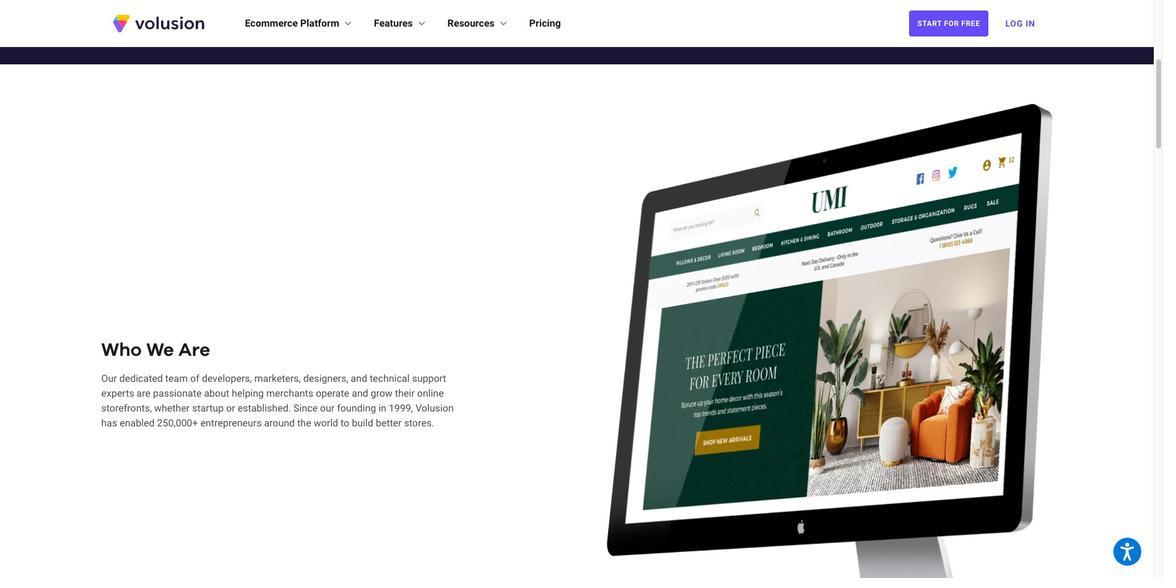 Task type: locate. For each thing, give the bounding box(es) containing it.
merchants
[[266, 388, 314, 399]]

who
[[101, 341, 142, 360]]

250,000+
[[157, 417, 198, 429]]

pricing link
[[530, 16, 561, 31]]

start
[[918, 19, 942, 28]]

to
[[341, 417, 350, 429]]

and
[[351, 373, 367, 385], [352, 388, 368, 399]]

founding
[[337, 403, 376, 414]]

technical
[[370, 373, 410, 385]]

passionate
[[153, 388, 202, 399]]

marketers,
[[254, 373, 301, 385]]

entrepreneurs
[[201, 417, 262, 429]]

our
[[320, 403, 335, 414]]

are
[[137, 388, 151, 399]]

dedicated
[[119, 373, 163, 385]]

operate
[[316, 388, 349, 399]]

experts
[[101, 388, 134, 399]]

features
[[374, 17, 413, 29]]

log in link
[[999, 10, 1043, 37]]

our dedicated team of developers, marketers, designers, and technical support experts are passionate about helping merchants operate and grow their online storefronts, whether startup or established. since our founding in 1999, volusion has enabled 250,000+ entrepreneurs around the world to build better stores.
[[101, 373, 454, 429]]

start for free link
[[910, 11, 989, 37]]

pricing
[[530, 17, 561, 29]]

whether
[[154, 403, 190, 414]]

volusion
[[416, 403, 454, 414]]

support
[[412, 373, 447, 385]]

open accessibe: accessibility options, statement and help image
[[1121, 543, 1135, 561]]

since
[[294, 403, 318, 414]]

has
[[101, 417, 117, 429]]

free
[[962, 19, 981, 28]]

world
[[314, 417, 338, 429]]

online
[[417, 388, 444, 399]]

who we are
[[101, 341, 210, 360]]

in
[[1026, 19, 1036, 29]]

features button
[[374, 16, 428, 31]]

resources button
[[448, 16, 510, 31]]

log in
[[1006, 19, 1036, 29]]



Task type: describe. For each thing, give the bounding box(es) containing it.
their
[[395, 388, 415, 399]]

in
[[379, 403, 387, 414]]

established.
[[238, 403, 291, 414]]

we
[[146, 341, 174, 360]]

better
[[376, 417, 402, 429]]

log
[[1006, 19, 1024, 29]]

platform
[[300, 17, 339, 29]]

designers,
[[303, 373, 348, 385]]

build
[[352, 417, 373, 429]]

or
[[226, 403, 235, 414]]

ecommerce platform
[[245, 17, 339, 29]]

storefronts,
[[101, 403, 152, 414]]

grow
[[371, 388, 393, 399]]

start for free
[[918, 19, 981, 28]]

enabled
[[120, 417, 155, 429]]

around
[[264, 417, 295, 429]]

ecommerce platform button
[[245, 16, 354, 31]]

the
[[297, 417, 311, 429]]

team
[[165, 373, 188, 385]]

developers,
[[202, 373, 252, 385]]

are
[[179, 341, 210, 360]]

ecommerce
[[245, 17, 298, 29]]

0 vertical spatial and
[[351, 373, 367, 385]]

for
[[945, 19, 960, 28]]

startup
[[192, 403, 224, 414]]

of
[[190, 373, 199, 385]]

about
[[204, 388, 229, 399]]

helping
[[232, 388, 264, 399]]

1 vertical spatial and
[[352, 388, 368, 399]]

resources
[[448, 17, 495, 29]]

our
[[101, 373, 117, 385]]

stores.
[[404, 417, 434, 429]]

1999,
[[389, 403, 413, 414]]



Task type: vqa. For each thing, say whether or not it's contained in the screenshot.
a in Kabbage Offers Small Business Owners A Quick, Simple, And Flexible Way To Get The Funding Needed To Grow.
no



